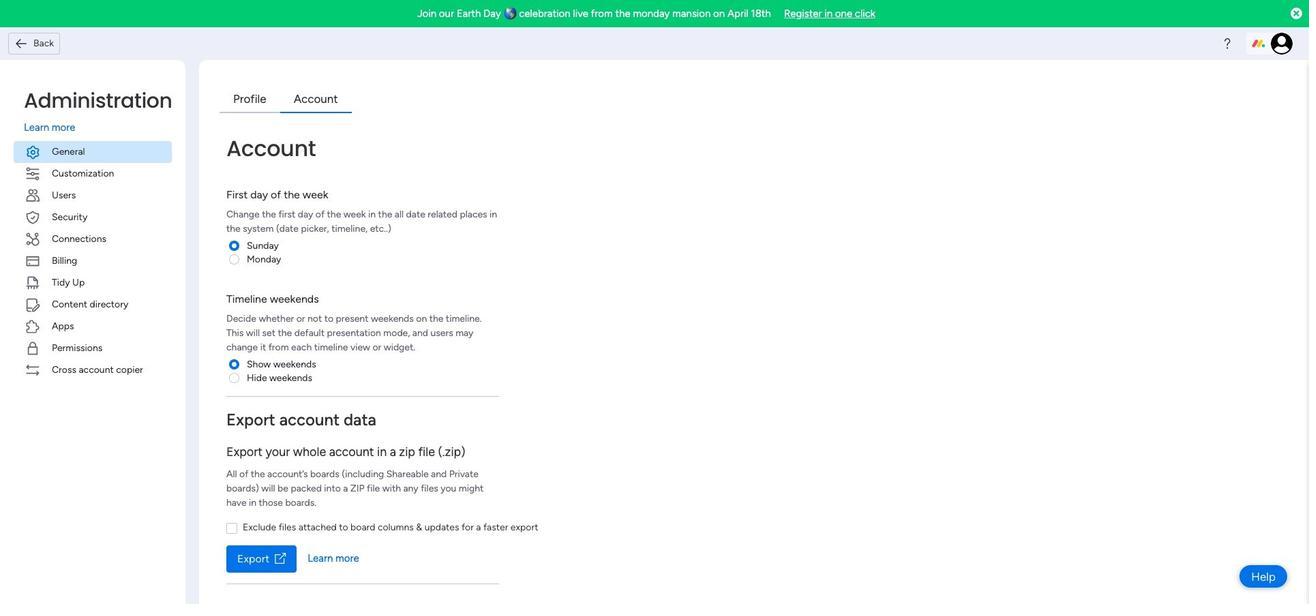 Task type: vqa. For each thing, say whether or not it's contained in the screenshot.
'Templates image'
no



Task type: describe. For each thing, give the bounding box(es) containing it.
v2 export image
[[275, 553, 286, 565]]

jacob simon image
[[1272, 33, 1294, 55]]

help image
[[1221, 37, 1235, 50]]



Task type: locate. For each thing, give the bounding box(es) containing it.
back to workspace image
[[14, 37, 28, 50]]



